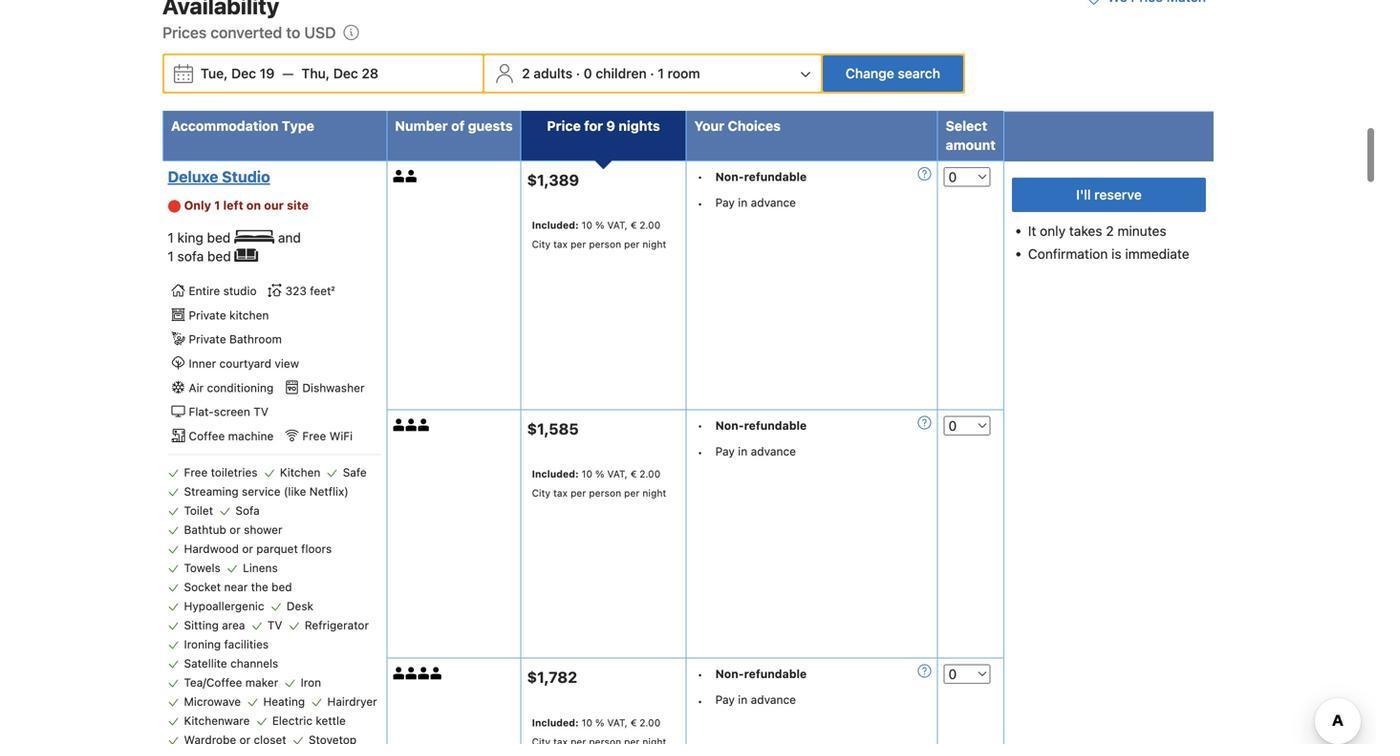 Task type: describe. For each thing, give the bounding box(es) containing it.
323
[[285, 284, 307, 298]]

parquet
[[256, 542, 298, 556]]

tea/coffee maker
[[184, 676, 278, 690]]

towels
[[184, 562, 221, 575]]

tue, dec 19 — thu, dec 28
[[201, 65, 378, 81]]

10 % vat, € 2.00 city tax per person per night for $1,389
[[532, 219, 666, 250]]

city for $1,389
[[532, 238, 551, 250]]

deluxe studio link
[[168, 167, 376, 186]]

person for $1,585
[[589, 487, 621, 499]]

kitchenware
[[184, 714, 250, 728]]

change search
[[846, 65, 940, 81]]

of
[[451, 118, 465, 134]]

% for $1,389
[[595, 219, 604, 231]]

included: for $1,389
[[532, 219, 579, 231]]

night for $1,585
[[643, 487, 666, 499]]

our
[[264, 198, 284, 212]]

flat-
[[189, 405, 214, 419]]

free toiletries
[[184, 466, 258, 479]]

hardwood
[[184, 542, 239, 556]]

1 refundable from the top
[[744, 170, 807, 183]]

included: for $1,585
[[532, 468, 579, 480]]

socket near the bed
[[184, 581, 292, 594]]

pay in advance for $1,782
[[715, 694, 796, 707]]

feet²
[[310, 284, 335, 298]]

only 1 left on our site
[[184, 198, 309, 212]]

choices
[[728, 118, 781, 134]]

2 vertical spatial bed
[[272, 581, 292, 594]]

free for free wifi
[[302, 430, 326, 443]]

$1,389
[[527, 171, 579, 189]]

sofa
[[235, 504, 260, 518]]

tue, dec 19 button
[[193, 56, 282, 91]]

person for $1,389
[[589, 238, 621, 250]]

vat, for $1,782
[[607, 717, 628, 729]]

night for $1,389
[[643, 238, 666, 250]]

2 · from the left
[[650, 65, 654, 81]]

9
[[606, 118, 615, 134]]

maker
[[245, 676, 278, 690]]

bathtub
[[184, 523, 226, 537]]

confirmation
[[1028, 246, 1108, 262]]

city for $1,782
[[532, 736, 551, 744]]

your
[[694, 118, 725, 134]]

adults
[[534, 65, 573, 81]]

satellite channels
[[184, 657, 278, 671]]

coffee
[[189, 430, 225, 443]]

studio
[[223, 284, 257, 298]]

kitchen
[[229, 308, 269, 322]]

your choices
[[694, 118, 781, 134]]

refundable for $1,782
[[744, 668, 807, 681]]

prices converted to usd
[[162, 23, 336, 41]]

—
[[282, 65, 294, 81]]

electric kettle
[[272, 714, 346, 728]]

non- for $1,782
[[715, 668, 744, 681]]

dishwasher
[[302, 381, 365, 395]]

2 dec from the left
[[333, 65, 358, 81]]

1 pay from the top
[[715, 196, 735, 209]]

€ for $1,585
[[631, 468, 637, 480]]

non- for $1,585
[[715, 419, 744, 432]]

10 % vat, € 2.00 city tax per person per night for $1,585
[[532, 468, 666, 499]]

machine
[[228, 430, 274, 443]]

tax for $1,585
[[553, 487, 568, 499]]

pay in advance for $1,585
[[715, 445, 796, 458]]

1 left left
[[214, 198, 220, 212]]

left
[[223, 198, 243, 212]]

view
[[275, 357, 299, 370]]

entire studio
[[189, 284, 257, 298]]

sofa
[[177, 248, 204, 264]]

private kitchen
[[189, 308, 269, 322]]

free wifi
[[302, 430, 353, 443]]

6 • from the top
[[697, 695, 703, 708]]

vat, for $1,585
[[607, 468, 628, 480]]

usd
[[304, 23, 336, 41]]

hairdryer
[[327, 695, 377, 709]]

more details on meals and payment options image for $1,782
[[918, 665, 931, 678]]

refundable for $1,585
[[744, 419, 807, 432]]

ironing
[[184, 638, 221, 651]]

select amount
[[946, 118, 996, 153]]

facilities
[[224, 638, 269, 651]]

inner
[[189, 357, 216, 370]]

refrigerator
[[305, 619, 369, 632]]

i'll reserve button
[[1012, 178, 1206, 212]]

1 advance from the top
[[751, 196, 796, 209]]

floors
[[301, 542, 332, 556]]

streaming
[[184, 485, 239, 498]]

2 adults · 0 children · 1 room
[[522, 65, 700, 81]]

advance for $1,782
[[751, 694, 796, 707]]

free for free toiletries
[[184, 466, 208, 479]]

2.00 for $1,389
[[640, 219, 661, 231]]

2.00 for $1,782
[[640, 717, 661, 729]]

search
[[898, 65, 940, 81]]

1 · from the left
[[576, 65, 580, 81]]

thu,
[[301, 65, 330, 81]]

1 king bed
[[168, 230, 234, 245]]

socket
[[184, 581, 221, 594]]

1 left king
[[168, 230, 174, 245]]

studio
[[222, 168, 270, 186]]

streaming service (like netflix)
[[184, 485, 349, 498]]

pay for $1,782
[[715, 694, 735, 707]]

toiletries
[[211, 466, 258, 479]]

the
[[251, 581, 268, 594]]

change
[[846, 65, 894, 81]]

screen
[[214, 405, 250, 419]]

1 vertical spatial tv
[[267, 619, 282, 632]]

2 • from the top
[[697, 197, 703, 210]]

1 dec from the left
[[231, 65, 256, 81]]

10 for $1,782
[[582, 717, 592, 729]]

change search button
[[823, 55, 963, 92]]

private for private kitchen
[[189, 308, 226, 322]]

only
[[184, 198, 211, 212]]

bed for king
[[207, 230, 231, 245]]

more details on meals and payment options image for $1,585
[[918, 416, 931, 429]]

channels
[[230, 657, 278, 671]]



Task type: vqa. For each thing, say whether or not it's contained in the screenshot.
'See' related to See what guests loved the most:
no



Task type: locate. For each thing, give the bounding box(es) containing it.
person for $1,782
[[589, 736, 621, 744]]

1 € from the top
[[631, 219, 637, 231]]

couch image
[[235, 249, 258, 262]]

converted
[[210, 23, 282, 41]]

% for $1,782
[[595, 717, 604, 729]]

0 vertical spatial 2
[[522, 65, 530, 81]]

0 vertical spatial city
[[532, 238, 551, 250]]

$1,585
[[527, 420, 579, 438]]

0 vertical spatial non-
[[715, 170, 744, 183]]

2 inside dropdown button
[[522, 65, 530, 81]]

1 vertical spatial or
[[242, 542, 253, 556]]

1 vertical spatial 10 % vat, € 2.00 city tax per person per night
[[532, 468, 666, 499]]

2 vertical spatial more details on meals and payment options image
[[918, 665, 931, 678]]

0 vertical spatial refundable
[[744, 170, 807, 183]]

3 included: from the top
[[532, 717, 579, 729]]

included: for $1,782
[[532, 717, 579, 729]]

2 inside it only takes 2 minutes confirmation is immediate
[[1106, 223, 1114, 239]]

tv
[[254, 405, 269, 419], [267, 619, 282, 632]]

sitting
[[184, 619, 219, 632]]

non-refundable for $1,585
[[715, 419, 807, 432]]

3 city from the top
[[532, 736, 551, 744]]

2 vertical spatial person
[[589, 736, 621, 744]]

2 in from the top
[[738, 445, 748, 458]]

2 vertical spatial non-
[[715, 668, 744, 681]]

it only takes 2 minutes confirmation is immediate
[[1028, 223, 1189, 262]]

1 vertical spatial pay
[[715, 445, 735, 458]]

and
[[278, 230, 301, 245]]

or down sofa
[[230, 523, 241, 537]]

0 vertical spatial free
[[302, 430, 326, 443]]

occupancy image
[[406, 170, 418, 182], [393, 419, 406, 431], [406, 668, 418, 680], [430, 668, 443, 680]]

tea/coffee
[[184, 676, 242, 690]]

bathroom
[[229, 333, 282, 346]]

2 vertical spatial included:
[[532, 717, 579, 729]]

city down the $1,389
[[532, 238, 551, 250]]

electric
[[272, 714, 313, 728]]

10 % vat, € 2.00 city tax per person per night down the $1,389
[[532, 219, 666, 250]]

1 10 % vat, € 2.00 city tax per person per night from the top
[[532, 219, 666, 250]]

accommodation
[[171, 118, 279, 134]]

only
[[1040, 223, 1066, 239]]

deluxe
[[168, 168, 218, 186]]

2 non- from the top
[[715, 419, 744, 432]]

10
[[582, 219, 592, 231], [582, 468, 592, 480], [582, 717, 592, 729]]

· right children
[[650, 65, 654, 81]]

1 vertical spatial advance
[[751, 445, 796, 458]]

private down entire at left top
[[189, 308, 226, 322]]

occupancy image
[[393, 170, 406, 182], [406, 419, 418, 431], [418, 419, 430, 431], [393, 668, 406, 680], [418, 668, 430, 680]]

%
[[595, 219, 604, 231], [595, 468, 604, 480], [595, 717, 604, 729]]

2.00 for $1,585
[[640, 468, 661, 480]]

1 vertical spatial person
[[589, 487, 621, 499]]

hypoallergenic
[[184, 600, 264, 613]]

0 vertical spatial in
[[738, 196, 748, 209]]

bed up 1 sofa bed at the left top
[[207, 230, 231, 245]]

10 % vat, € 2.00 city tax per person per night down $1,782
[[532, 717, 666, 744]]

2 left adults
[[522, 65, 530, 81]]

3 advance from the top
[[751, 694, 796, 707]]

1 vat, from the top
[[607, 219, 628, 231]]

1 city from the top
[[532, 238, 551, 250]]

2 vertical spatial %
[[595, 717, 604, 729]]

1 left 'room' at the top
[[658, 65, 664, 81]]

3 10 from the top
[[582, 717, 592, 729]]

1 vertical spatial more details on meals and payment options image
[[918, 416, 931, 429]]

2 vertical spatial 10
[[582, 717, 592, 729]]

free up streaming
[[184, 466, 208, 479]]

price
[[547, 118, 581, 134]]

0 horizontal spatial or
[[230, 523, 241, 537]]

2 vat, from the top
[[607, 468, 628, 480]]

3 2.00 from the top
[[640, 717, 661, 729]]

0 horizontal spatial dec
[[231, 65, 256, 81]]

1 vertical spatial bed
[[207, 248, 231, 264]]

2 pay in advance from the top
[[715, 445, 796, 458]]

tax down $1,585
[[553, 487, 568, 499]]

0 vertical spatial €
[[631, 219, 637, 231]]

1 more details on meals and payment options image from the top
[[918, 167, 931, 180]]

2 person from the top
[[589, 487, 621, 499]]

site
[[287, 198, 309, 212]]

bed
[[207, 230, 231, 245], [207, 248, 231, 264], [272, 581, 292, 594]]

1 horizontal spatial 2
[[1106, 223, 1114, 239]]

included: down $1,782
[[532, 717, 579, 729]]

0 vertical spatial or
[[230, 523, 241, 537]]

1 inside dropdown button
[[658, 65, 664, 81]]

2 included: from the top
[[532, 468, 579, 480]]

1 tax from the top
[[553, 238, 568, 250]]

323 feet²
[[285, 284, 335, 298]]

3 pay from the top
[[715, 694, 735, 707]]

2 € from the top
[[631, 468, 637, 480]]

1 in from the top
[[738, 196, 748, 209]]

refundable
[[744, 170, 807, 183], [744, 419, 807, 432], [744, 668, 807, 681]]

non-refundable for $1,782
[[715, 668, 807, 681]]

dec left 28
[[333, 65, 358, 81]]

1 private from the top
[[189, 308, 226, 322]]

1 vertical spatial non-refundable
[[715, 419, 807, 432]]

1 person from the top
[[589, 238, 621, 250]]

air
[[189, 381, 204, 395]]

more details on meals and payment options image
[[918, 167, 931, 180], [918, 416, 931, 429], [918, 665, 931, 678]]

children
[[596, 65, 647, 81]]

1 • from the top
[[697, 170, 703, 184]]

0 vertical spatial 2.00
[[640, 219, 661, 231]]

accommodation type
[[171, 118, 314, 134]]

night
[[643, 238, 666, 250], [643, 487, 666, 499], [643, 736, 666, 744]]

2 vertical spatial night
[[643, 736, 666, 744]]

0 vertical spatial more details on meals and payment options image
[[918, 167, 931, 180]]

0 vertical spatial 10
[[582, 219, 592, 231]]

0 horizontal spatial 2
[[522, 65, 530, 81]]

3 more details on meals and payment options image from the top
[[918, 665, 931, 678]]

10 for $1,389
[[582, 219, 592, 231]]

city down $1,782
[[532, 736, 551, 744]]

kettle
[[316, 714, 346, 728]]

non-refundable
[[715, 170, 807, 183], [715, 419, 807, 432], [715, 668, 807, 681]]

private
[[189, 308, 226, 322], [189, 333, 226, 346]]

on
[[246, 198, 261, 212]]

coffee machine
[[189, 430, 274, 443]]

private up inner
[[189, 333, 226, 346]]

dec left 19
[[231, 65, 256, 81]]

1 vertical spatial non-
[[715, 419, 744, 432]]

courtyard
[[219, 357, 271, 370]]

28
[[362, 65, 378, 81]]

1 vertical spatial refundable
[[744, 419, 807, 432]]

3 non-refundable from the top
[[715, 668, 807, 681]]

0 vertical spatial pay
[[715, 196, 735, 209]]

prices
[[162, 23, 207, 41]]

thu, dec 28 button
[[294, 56, 386, 91]]

1 vertical spatial private
[[189, 333, 226, 346]]

number
[[395, 118, 448, 134]]

1 vertical spatial in
[[738, 445, 748, 458]]

tax for $1,389
[[553, 238, 568, 250]]

10 for $1,585
[[582, 468, 592, 480]]

1 horizontal spatial free
[[302, 430, 326, 443]]

tv up facilities
[[267, 619, 282, 632]]

2 private from the top
[[189, 333, 226, 346]]

for
[[584, 118, 603, 134]]

1 non-refundable from the top
[[715, 170, 807, 183]]

3 in from the top
[[738, 694, 748, 707]]

0 vertical spatial night
[[643, 238, 666, 250]]

2 vertical spatial advance
[[751, 694, 796, 707]]

2 vertical spatial non-refundable
[[715, 668, 807, 681]]

0 vertical spatial tax
[[553, 238, 568, 250]]

0 vertical spatial %
[[595, 219, 604, 231]]

advance for $1,585
[[751, 445, 796, 458]]

bed right the
[[272, 581, 292, 594]]

tax down the $1,389
[[553, 238, 568, 250]]

free left wifi
[[302, 430, 326, 443]]

5 • from the top
[[697, 668, 703, 681]]

0 horizontal spatial ·
[[576, 65, 580, 81]]

3 • from the top
[[697, 419, 703, 433]]

or for bathtub
[[230, 523, 241, 537]]

3 refundable from the top
[[744, 668, 807, 681]]

2 10 % vat, € 2.00 city tax per person per night from the top
[[532, 468, 666, 499]]

2 10 from the top
[[582, 468, 592, 480]]

2 2.00 from the top
[[640, 468, 661, 480]]

bed down "1 king bed"
[[207, 248, 231, 264]]

2 night from the top
[[643, 487, 666, 499]]

city down $1,585
[[532, 487, 551, 499]]

2.00
[[640, 219, 661, 231], [640, 468, 661, 480], [640, 717, 661, 729]]

2 refundable from the top
[[744, 419, 807, 432]]

air conditioning
[[189, 381, 274, 395]]

select
[[946, 118, 987, 134]]

3 % from the top
[[595, 717, 604, 729]]

linens
[[243, 562, 278, 575]]

in
[[738, 196, 748, 209], [738, 445, 748, 458], [738, 694, 748, 707]]

0 vertical spatial person
[[589, 238, 621, 250]]

city for $1,585
[[532, 487, 551, 499]]

1 vertical spatial pay in advance
[[715, 445, 796, 458]]

1 % from the top
[[595, 219, 604, 231]]

· left 0
[[576, 65, 580, 81]]

2 up is at the right top of page
[[1106, 223, 1114, 239]]

bed for sofa
[[207, 248, 231, 264]]

2 vertical spatial 10 % vat, € 2.00 city tax per person per night
[[532, 717, 666, 744]]

3 person from the top
[[589, 736, 621, 744]]

or for hardwood
[[242, 542, 253, 556]]

iron
[[301, 676, 321, 690]]

3 night from the top
[[643, 736, 666, 744]]

1 vertical spatial night
[[643, 487, 666, 499]]

2 vertical spatial pay
[[715, 694, 735, 707]]

tax for $1,782
[[553, 736, 568, 744]]

0 vertical spatial vat,
[[607, 219, 628, 231]]

3 pay in advance from the top
[[715, 694, 796, 707]]

toilet
[[184, 504, 213, 518]]

2 vertical spatial 2.00
[[640, 717, 661, 729]]

included: down the $1,389
[[532, 219, 579, 231]]

deluxe studio
[[168, 168, 270, 186]]

(like
[[284, 485, 306, 498]]

tue,
[[201, 65, 228, 81]]

1 vertical spatial tax
[[553, 487, 568, 499]]

% for $1,585
[[595, 468, 604, 480]]

·
[[576, 65, 580, 81], [650, 65, 654, 81]]

1 vertical spatial €
[[631, 468, 637, 480]]

2 vertical spatial vat,
[[607, 717, 628, 729]]

1 horizontal spatial dec
[[333, 65, 358, 81]]

in for $1,585
[[738, 445, 748, 458]]

1 vertical spatial %
[[595, 468, 604, 480]]

entire
[[189, 284, 220, 298]]

2 advance from the top
[[751, 445, 796, 458]]

1 non- from the top
[[715, 170, 744, 183]]

guests
[[468, 118, 513, 134]]

3 non- from the top
[[715, 668, 744, 681]]

inner courtyard view
[[189, 357, 299, 370]]

1 vertical spatial free
[[184, 466, 208, 479]]

price for 9 nights
[[547, 118, 660, 134]]

included: down $1,585
[[532, 468, 579, 480]]

pay for $1,585
[[715, 445, 735, 458]]

0 vertical spatial 10 % vat, € 2.00 city tax per person per night
[[532, 219, 666, 250]]

to
[[286, 23, 300, 41]]

1 vertical spatial 10
[[582, 468, 592, 480]]

heating
[[263, 695, 305, 709]]

2 pay from the top
[[715, 445, 735, 458]]

10 % vat, € 2.00 city tax per person per night
[[532, 219, 666, 250], [532, 468, 666, 499], [532, 717, 666, 744]]

minutes
[[1118, 223, 1167, 239]]

conditioning
[[207, 381, 274, 395]]

3 10 % vat, € 2.00 city tax per person per night from the top
[[532, 717, 666, 744]]

vat, for $1,389
[[607, 219, 628, 231]]

king
[[177, 230, 203, 245]]

2 more details on meals and payment options image from the top
[[918, 416, 931, 429]]

1 horizontal spatial or
[[242, 542, 253, 556]]

2 non-refundable from the top
[[715, 419, 807, 432]]

2 vertical spatial pay in advance
[[715, 694, 796, 707]]

0 vertical spatial bed
[[207, 230, 231, 245]]

0 vertical spatial tv
[[254, 405, 269, 419]]

€ for $1,389
[[631, 219, 637, 231]]

0 vertical spatial private
[[189, 308, 226, 322]]

flat-screen tv
[[189, 405, 269, 419]]

pay
[[715, 196, 735, 209], [715, 445, 735, 458], [715, 694, 735, 707]]

3 vat, from the top
[[607, 717, 628, 729]]

2 city from the top
[[532, 487, 551, 499]]

private for private bathroom
[[189, 333, 226, 346]]

2 vertical spatial city
[[532, 736, 551, 744]]

nights
[[619, 118, 660, 134]]

type
[[282, 118, 314, 134]]

€
[[631, 219, 637, 231], [631, 468, 637, 480], [631, 717, 637, 729]]

2 vertical spatial refundable
[[744, 668, 807, 681]]

1 included: from the top
[[532, 219, 579, 231]]

1 night from the top
[[643, 238, 666, 250]]

€ for $1,782
[[631, 717, 637, 729]]

night for $1,782
[[643, 736, 666, 744]]

2 vertical spatial tax
[[553, 736, 568, 744]]

2 vertical spatial in
[[738, 694, 748, 707]]

hardwood or parquet floors
[[184, 542, 332, 556]]

tax
[[553, 238, 568, 250], [553, 487, 568, 499], [553, 736, 568, 744]]

1 left sofa
[[168, 248, 174, 264]]

2 adults · 0 children · 1 room button
[[487, 55, 819, 92]]

$1,782
[[527, 669, 577, 687]]

1 vertical spatial 2.00
[[640, 468, 661, 480]]

0 horizontal spatial free
[[184, 466, 208, 479]]

sitting area
[[184, 619, 245, 632]]

free
[[302, 430, 326, 443], [184, 466, 208, 479]]

1 pay in advance from the top
[[715, 196, 796, 209]]

2 % from the top
[[595, 468, 604, 480]]

1 vertical spatial 2
[[1106, 223, 1114, 239]]

3 € from the top
[[631, 717, 637, 729]]

10 % vat, € 2.00 city tax per person per night down $1,585
[[532, 468, 666, 499]]

3 tax from the top
[[553, 736, 568, 744]]

0 vertical spatial non-refundable
[[715, 170, 807, 183]]

19
[[260, 65, 275, 81]]

in for $1,782
[[738, 694, 748, 707]]

tax down $1,782
[[553, 736, 568, 744]]

1 vertical spatial included:
[[532, 468, 579, 480]]

ironing facilities
[[184, 638, 269, 651]]

1 horizontal spatial ·
[[650, 65, 654, 81]]

1 vertical spatial city
[[532, 487, 551, 499]]

•
[[697, 170, 703, 184], [697, 197, 703, 210], [697, 419, 703, 433], [697, 446, 703, 459], [697, 668, 703, 681], [697, 695, 703, 708]]

private bathroom
[[189, 333, 282, 346]]

2 tax from the top
[[553, 487, 568, 499]]

0 vertical spatial included:
[[532, 219, 579, 231]]

1 10 from the top
[[582, 219, 592, 231]]

2 vertical spatial €
[[631, 717, 637, 729]]

or up linens on the left of page
[[242, 542, 253, 556]]

0 vertical spatial pay in advance
[[715, 196, 796, 209]]

0 vertical spatial advance
[[751, 196, 796, 209]]

tv up machine
[[254, 405, 269, 419]]

10 % vat, € 2.00 city tax per person per night for $1,782
[[532, 717, 666, 744]]

4 • from the top
[[697, 446, 703, 459]]

city
[[532, 238, 551, 250], [532, 487, 551, 499], [532, 736, 551, 744]]

1 2.00 from the top
[[640, 219, 661, 231]]

2
[[522, 65, 530, 81], [1106, 223, 1114, 239]]

1 vertical spatial vat,
[[607, 468, 628, 480]]



